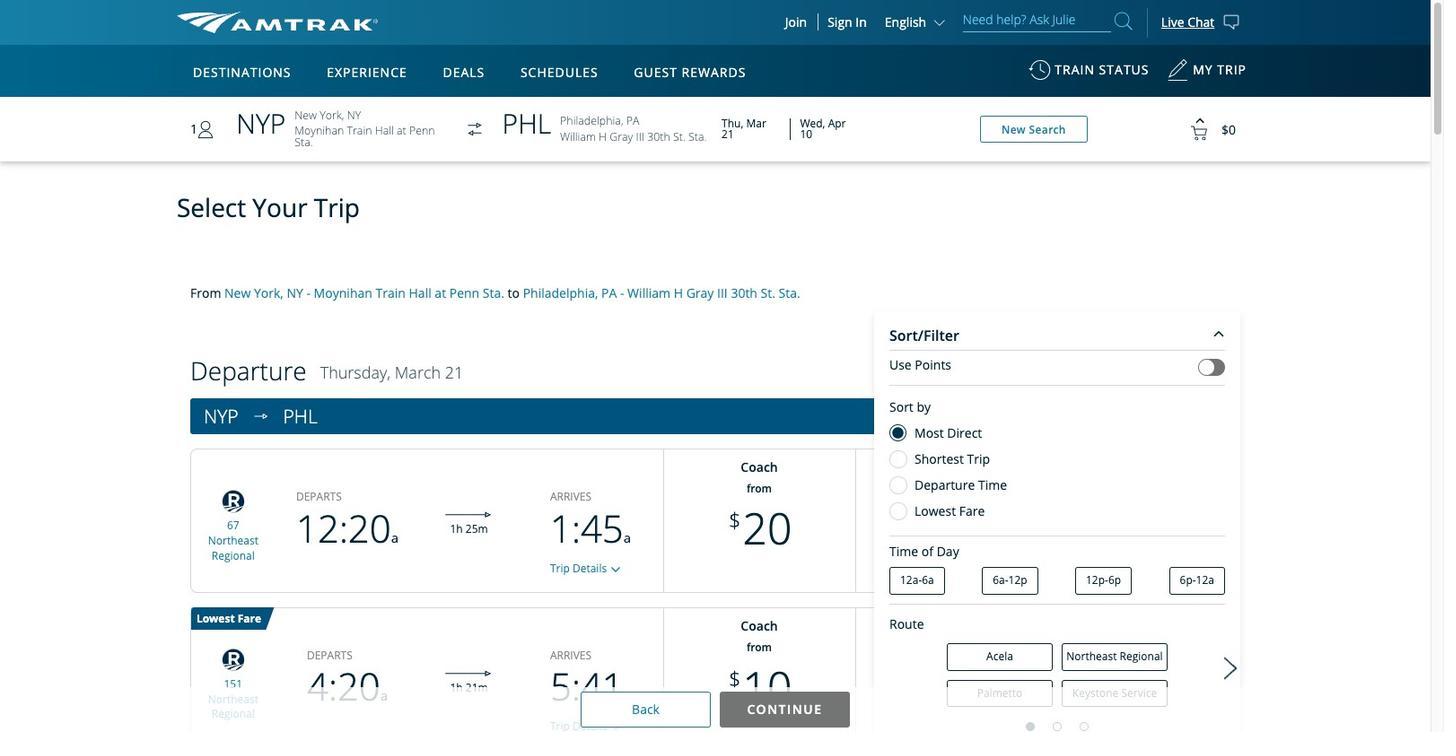 Task type: locate. For each thing, give the bounding box(es) containing it.
a inside arrives 5:41 a
[[624, 687, 631, 705]]

group containing 12a-6a
[[890, 568, 1226, 595]]

york, for from
[[254, 285, 284, 302]]

1 horizontal spatial 30th
[[731, 285, 758, 302]]

0 vertical spatial arrives
[[550, 490, 592, 505]]

1 horizontal spatial trip
[[550, 561, 570, 576]]

2 northeast regional link from the top
[[208, 692, 258, 722]]

st.
[[673, 129, 686, 144], [761, 285, 776, 302]]

0 vertical spatial nyp
[[236, 105, 286, 142]]

12a-6a
[[901, 573, 934, 588]]

0 vertical spatial iii
[[636, 129, 645, 144]]

iii inside phl philadelphia, pa william h gray iii 30th st. sta.
[[636, 129, 645, 144]]

moynihan down 'experience' popup button
[[295, 123, 344, 139]]

1 vertical spatial lowest fare
[[197, 611, 261, 626]]

group
[[890, 568, 1226, 595]]

1 vertical spatial 30th
[[731, 285, 758, 302]]

0 vertical spatial time
[[978, 477, 1007, 494]]

regional for 151 northeast regional
[[212, 707, 255, 722]]

at left to
[[435, 285, 446, 302]]

deals button
[[436, 48, 492, 98]]

a left back
[[624, 687, 631, 705]]

1 horizontal spatial new
[[295, 108, 317, 123]]

0 horizontal spatial fare
[[238, 611, 261, 626]]

option group
[[890, 423, 1226, 527]]

0 horizontal spatial penn
[[409, 123, 435, 139]]

hall down 'experience' popup button
[[375, 123, 394, 139]]

2 vertical spatial northeast
[[208, 692, 258, 707]]

0 vertical spatial fare
[[960, 503, 985, 520]]

0 vertical spatial northeast regional link
[[208, 533, 258, 564]]

at
[[397, 123, 406, 139], [435, 285, 446, 302]]

experience
[[327, 64, 407, 81]]

fare down "departure time"
[[960, 503, 985, 520]]

1 vertical spatial st.
[[761, 285, 776, 302]]

0 vertical spatial departs
[[296, 490, 342, 505]]

fare
[[960, 503, 985, 520], [238, 611, 261, 626]]

moynihan
[[295, 123, 344, 139], [314, 285, 372, 302]]

ny down 'experience' popup button
[[347, 108, 361, 123]]

regional up service
[[1120, 649, 1163, 665]]

12p-6p
[[1086, 573, 1122, 588]]

moynihan up thursday,
[[314, 285, 372, 302]]

northeast regional train icon image up '151'
[[215, 645, 251, 675]]

phl down the schedules
[[502, 105, 551, 142]]

67
[[227, 518, 239, 533]]

0 horizontal spatial departure
[[190, 354, 307, 388]]

0 horizontal spatial train
[[347, 123, 372, 139]]

departs inside "departs 4:20 a"
[[307, 648, 353, 663]]

0 horizontal spatial william
[[560, 129, 596, 144]]

a for 1:45
[[624, 529, 631, 547]]

new inside nyp new york, ny moynihan train hall at penn sta.
[[295, 108, 317, 123]]

1 arrives from the top
[[550, 490, 592, 505]]

1 horizontal spatial york,
[[320, 108, 344, 123]]

william inside phl philadelphia, pa william h gray iii 30th st. sta.
[[560, 129, 596, 144]]

gray inside phl philadelphia, pa william h gray iii 30th st. sta.
[[610, 129, 633, 144]]

h inside phl philadelphia, pa william h gray iii 30th st. sta.
[[599, 129, 607, 144]]

arrives for 1:45
[[550, 490, 592, 505]]

train down 'experience' popup button
[[347, 123, 372, 139]]

sta. inside nyp new york, ny moynihan train hall at penn sta.
[[295, 135, 313, 150]]

new york, ny - moynihan train hall at penn sta. button
[[225, 285, 505, 303]]

a inside arrives 1:45 a
[[624, 529, 631, 547]]

arrives
[[550, 490, 592, 505], [550, 648, 592, 663]]

2 horizontal spatial new
[[1002, 122, 1026, 137]]

penn left to
[[450, 285, 480, 302]]

1 vertical spatial departure
[[915, 477, 975, 494]]

0 horizontal spatial time
[[890, 543, 919, 560]]

a inside departs 12:20 a
[[391, 529, 399, 547]]

banner
[[0, 0, 1431, 415]]

1 vertical spatial hall
[[409, 285, 432, 302]]

1 vertical spatial 21
[[445, 362, 464, 384]]

trip
[[314, 191, 360, 225], [967, 451, 990, 468], [550, 561, 570, 576]]

trip
[[1218, 61, 1247, 78]]

Acela checkbox
[[947, 644, 1053, 671]]

1 vertical spatial arrives
[[550, 648, 592, 663]]

amtrak image
[[177, 12, 378, 33]]

1 vertical spatial by
[[917, 399, 931, 416]]

train inside nyp new york, ny moynihan train hall at penn sta.
[[347, 123, 372, 139]]

ny inside nyp new york, ny moynihan train hall at penn sta.
[[347, 108, 361, 123]]

phl right select icon
[[283, 404, 318, 429]]

lowest down "departure time"
[[915, 503, 956, 520]]

0 vertical spatial 1h
[[450, 522, 463, 537]]

new
[[295, 108, 317, 123], [1002, 122, 1026, 137], [225, 285, 251, 302]]

in
[[856, 13, 867, 31]]

hall up march
[[409, 285, 432, 302]]

0 vertical spatial hall
[[375, 123, 394, 139]]

time left of
[[890, 543, 919, 560]]

0 horizontal spatial -
[[307, 285, 311, 302]]

0 horizontal spatial hall
[[375, 123, 394, 139]]

northeast regional link for 67
[[208, 533, 258, 564]]

1 vertical spatial train
[[376, 285, 406, 302]]

sign in
[[828, 13, 867, 31]]

trip left the details
[[550, 561, 570, 576]]

1 vertical spatial fare
[[238, 611, 261, 626]]

time of day
[[890, 543, 959, 560]]

1 vertical spatial pa
[[602, 285, 617, 302]]

lowest fare up '151'
[[197, 611, 261, 626]]

1 horizontal spatial pa
[[626, 113, 640, 129]]

continue button
[[720, 692, 850, 728]]

select image
[[247, 403, 274, 430]]

philadelphia, down the schedules
[[560, 113, 624, 129]]

departure down the shortest at right bottom
[[915, 477, 975, 494]]

details
[[573, 561, 607, 576]]

30th inside phl philadelphia, pa william h gray iii 30th st. sta.
[[647, 129, 670, 144]]

penn
[[409, 123, 435, 139], [450, 285, 480, 302]]

1h left '25m'
[[450, 522, 463, 537]]

0 vertical spatial trip
[[314, 191, 360, 225]]

1 vertical spatial departs
[[307, 648, 353, 663]]

trip right your
[[314, 191, 360, 225]]

english button
[[885, 13, 950, 31]]

2 vertical spatial regional
[[212, 707, 255, 722]]

0 horizontal spatial iii
[[636, 129, 645, 144]]

1 vertical spatial northeast regional train icon image
[[215, 645, 251, 675]]

2 northeast regional train icon image from the top
[[215, 645, 251, 675]]

0 vertical spatial ny
[[347, 108, 361, 123]]

sort/filter
[[890, 326, 960, 346]]

1 vertical spatial penn
[[450, 285, 480, 302]]

philadelphia, right to
[[523, 285, 598, 302]]

1 horizontal spatial by
[[1008, 323, 1022, 340]]

0 vertical spatial pa
[[626, 113, 640, 129]]

6p-12a
[[1180, 573, 1215, 588]]

1 horizontal spatial ny
[[347, 108, 361, 123]]

main content containing 12:20
[[0, 88, 1431, 733]]

trip down 'direct'
[[967, 451, 990, 468]]

0 horizontal spatial york,
[[254, 285, 284, 302]]

live chat button
[[1147, 0, 1254, 45]]

1 horizontal spatial gray
[[687, 285, 714, 302]]

1 horizontal spatial penn
[[450, 285, 480, 302]]

arrives 5:41 a
[[550, 648, 631, 712]]

2 - from the left
[[620, 285, 624, 302]]

guest rewards button
[[627, 48, 754, 98]]

at down 'experience' popup button
[[397, 123, 406, 139]]

my trip
[[1193, 61, 1247, 78]]

0 vertical spatial regional
[[212, 548, 255, 564]]

new inside dropdown button
[[1002, 122, 1026, 137]]

direct
[[947, 425, 982, 442]]

0 vertical spatial phl
[[502, 105, 551, 142]]

1h left 21m on the left bottom of the page
[[450, 681, 463, 696]]

departure up select icon
[[190, 354, 307, 388]]

new for from
[[225, 285, 251, 302]]

1 northeast regional train icon image from the top
[[215, 487, 251, 517]]

0 vertical spatial departure
[[190, 354, 307, 388]]

york, down 'experience' popup button
[[320, 108, 344, 123]]

lowest up '151'
[[197, 611, 235, 626]]

departs 12:20 a
[[296, 490, 399, 554]]

york, inside nyp new york, ny moynihan train hall at penn sta.
[[320, 108, 344, 123]]

0 horizontal spatial 21
[[445, 362, 464, 384]]

main content
[[0, 88, 1431, 733]]

1 horizontal spatial lowest fare
[[915, 503, 985, 520]]

ny down your
[[287, 285, 303, 302]]

1 horizontal spatial st.
[[761, 285, 776, 302]]

penn down 'experience' popup button
[[409, 123, 435, 139]]

new down destinations popup button
[[295, 108, 317, 123]]

0 vertical spatial train
[[347, 123, 372, 139]]

1 vertical spatial time
[[890, 543, 919, 560]]

arrives inside arrives 1:45 a
[[550, 490, 592, 505]]

arrives down trip details
[[550, 648, 592, 663]]

0 horizontal spatial 30th
[[647, 129, 670, 144]]

filter trains by Time of Day:12a-6a checkbox
[[890, 568, 945, 595]]

phl for phl philadelphia, pa william h gray iii 30th st. sta.
[[502, 105, 551, 142]]

most direct
[[915, 425, 982, 442]]

arrives up trip details
[[550, 490, 592, 505]]

phl inside phl philadelphia, pa william h gray iii 30th st. sta.
[[502, 105, 551, 142]]

6a-
[[993, 573, 1009, 588]]

william
[[560, 129, 596, 144], [628, 285, 671, 302]]

fare up '151'
[[238, 611, 261, 626]]

destinations
[[193, 64, 291, 81]]

new right 'from'
[[225, 285, 251, 302]]

train up 'thursday, march 21'
[[376, 285, 406, 302]]

0 horizontal spatial at
[[397, 123, 406, 139]]

at inside nyp new york, ny moynihan train hall at penn sta.
[[397, 123, 406, 139]]

lowest fare down "departure time"
[[915, 503, 985, 520]]

regional inside 151 northeast regional
[[212, 707, 255, 722]]

menu inside main content
[[1147, 326, 1209, 338]]

northeast regional train icon image for 151
[[215, 645, 251, 675]]

1 horizontal spatial lowest
[[915, 503, 956, 520]]

your
[[253, 191, 308, 225]]

0 horizontal spatial lowest fare
[[197, 611, 261, 626]]

application inside banner
[[244, 150, 675, 401]]

live chat
[[1162, 13, 1215, 30]]

0 vertical spatial 30th
[[647, 129, 670, 144]]

acela
[[987, 649, 1014, 665]]

0 vertical spatial gray
[[610, 129, 633, 144]]

northeast regional link
[[208, 533, 258, 564], [208, 692, 258, 722]]

151 northeast regional
[[208, 677, 258, 722]]

1 vertical spatial nyp
[[204, 404, 238, 429]]

by for displaying by
[[1008, 323, 1022, 340]]

0 vertical spatial lowest
[[915, 503, 956, 520]]

1 vertical spatial northeast
[[1067, 649, 1117, 665]]

21 left "mar"
[[722, 127, 734, 142]]

21
[[722, 127, 734, 142], [445, 362, 464, 384]]

0 horizontal spatial phl
[[283, 404, 318, 429]]

1 horizontal spatial 21
[[722, 127, 734, 142]]

filter trains by Time of Day:6p-12a checkbox
[[1169, 568, 1226, 595]]

northeast regional train icon image
[[215, 487, 251, 517], [215, 645, 251, 675]]

use
[[890, 357, 912, 374]]

penn inside nyp new york, ny moynihan train hall at penn sta.
[[409, 123, 435, 139]]

departs inside departs 12:20 a
[[296, 490, 342, 505]]

1 horizontal spatial phl
[[502, 105, 551, 142]]

1h 25m
[[450, 522, 488, 537]]

1 vertical spatial northeast regional link
[[208, 692, 258, 722]]

nyp down destinations popup button
[[236, 105, 286, 142]]

2 1h from the top
[[450, 681, 463, 696]]

departure for departure
[[190, 354, 307, 388]]

back
[[632, 701, 660, 718]]

time down 'shortest trip'
[[978, 477, 1007, 494]]

select image
[[607, 561, 625, 579]]

0 horizontal spatial new
[[225, 285, 251, 302]]

a left '1h 25m'
[[391, 529, 399, 547]]

regional down '151'
[[212, 707, 255, 722]]

0 vertical spatial moynihan
[[295, 123, 344, 139]]

northeast for 67 northeast regional
[[208, 533, 258, 549]]

search
[[1029, 122, 1066, 137]]

menu
[[1147, 326, 1209, 338]]

1h for 1h 25m
[[450, 522, 463, 537]]

0 vertical spatial lowest fare
[[915, 503, 985, 520]]

0 vertical spatial northeast regional train icon image
[[215, 487, 251, 517]]

Keystone Service checkbox
[[1062, 680, 1168, 707]]

select
[[177, 191, 246, 225]]

nyp inside nyp new york, ny moynihan train hall at penn sta.
[[236, 105, 286, 142]]

hall
[[375, 123, 394, 139], [409, 285, 432, 302]]

0 vertical spatial york,
[[320, 108, 344, 123]]

a inside "departs 4:20 a"
[[381, 687, 388, 705]]

from
[[190, 285, 221, 302]]

2 arrives from the top
[[550, 648, 592, 663]]

phl for phl
[[283, 404, 318, 429]]

by right displaying at top right
[[1008, 323, 1022, 340]]

arrives inside arrives 5:41 a
[[550, 648, 592, 663]]

0 vertical spatial william
[[560, 129, 596, 144]]

regional down 67
[[212, 548, 255, 564]]

close image
[[1209, 324, 1229, 344]]

guest
[[634, 64, 678, 81]]

0 horizontal spatial pa
[[602, 285, 617, 302]]

thursday,
[[320, 362, 391, 384]]

departure inside option group
[[915, 477, 975, 494]]

regional
[[212, 548, 255, 564], [1120, 649, 1163, 665], [212, 707, 255, 722]]

departure
[[190, 354, 307, 388], [915, 477, 975, 494]]

1 horizontal spatial -
[[620, 285, 624, 302]]

1 northeast regional link from the top
[[208, 533, 258, 564]]

a up select image
[[624, 529, 631, 547]]

21 right march
[[445, 362, 464, 384]]

1 vertical spatial lowest
[[197, 611, 235, 626]]

nyp for nyp
[[204, 404, 238, 429]]

1h
[[450, 522, 463, 537], [450, 681, 463, 696]]

st. inside phl philadelphia, pa william h gray iii 30th st. sta.
[[673, 129, 686, 144]]

displaying
[[945, 323, 1005, 340]]

1 1h from the top
[[450, 522, 463, 537]]

0 vertical spatial at
[[397, 123, 406, 139]]

6p-
[[1180, 573, 1196, 588]]

10
[[800, 127, 813, 142]]

0 horizontal spatial st.
[[673, 129, 686, 144]]

1 horizontal spatial time
[[978, 477, 1007, 494]]

0 horizontal spatial gray
[[610, 129, 633, 144]]

21 inside thu, mar 21
[[722, 127, 734, 142]]

1 horizontal spatial at
[[435, 285, 446, 302]]

application
[[244, 150, 675, 401]]

0 vertical spatial st.
[[673, 129, 686, 144]]

0 horizontal spatial by
[[917, 399, 931, 416]]

northeast regional train icon image up 67
[[215, 487, 251, 517]]

philadelphia,
[[560, 113, 624, 129], [523, 285, 598, 302]]

lowest
[[915, 503, 956, 520], [197, 611, 235, 626]]

1 vertical spatial william
[[628, 285, 671, 302]]

by right 'sort' on the bottom right
[[917, 399, 931, 416]]

0 vertical spatial 21
[[722, 127, 734, 142]]

phl philadelphia, pa william h gray iii 30th st. sta.
[[502, 105, 707, 144]]

regional inside 67 northeast regional
[[212, 548, 255, 564]]

1 horizontal spatial fare
[[960, 503, 985, 520]]

sign
[[828, 13, 853, 31]]

york, right 'from'
[[254, 285, 284, 302]]

1 - from the left
[[307, 285, 311, 302]]

a left 1h 21m
[[381, 687, 388, 705]]

1 vertical spatial h
[[674, 285, 683, 302]]

a
[[391, 529, 399, 547], [624, 529, 631, 547], [381, 687, 388, 705], [624, 687, 631, 705]]

sign in button
[[828, 13, 867, 31]]

1 vertical spatial phl
[[283, 404, 318, 429]]

by
[[1008, 323, 1022, 340], [917, 399, 931, 416]]

21m
[[466, 681, 488, 696]]

0 vertical spatial h
[[599, 129, 607, 144]]

nyp left select icon
[[204, 404, 238, 429]]

york, for nyp
[[320, 108, 344, 123]]

new left the search
[[1002, 122, 1026, 137]]

guest rewards
[[634, 64, 746, 81]]



Task type: vqa. For each thing, say whether or not it's contained in the screenshot.
bottom "JOIN"
no



Task type: describe. For each thing, give the bounding box(es) containing it.
shortest trip
[[915, 451, 990, 468]]

filter trains by Time of Day:12p-6p checkbox
[[1076, 568, 1132, 595]]

thursday, march 21
[[320, 362, 464, 384]]

route
[[890, 615, 924, 633]]

mar
[[747, 116, 767, 131]]

of
[[922, 543, 934, 560]]

group inside main content
[[890, 568, 1226, 595]]

fare inside option group
[[960, 503, 985, 520]]

12p-
[[1086, 573, 1109, 588]]

join
[[785, 13, 807, 31]]

schedules
[[521, 64, 599, 81]]

sort
[[890, 399, 914, 416]]

new for nyp
[[295, 108, 317, 123]]

train status link
[[1029, 53, 1150, 97]]

1h for 1h 21m
[[450, 681, 463, 696]]

12p
[[1009, 573, 1028, 588]]

departure time
[[915, 477, 1007, 494]]

day
[[937, 543, 959, 560]]

wed,
[[800, 116, 826, 131]]

destinations button
[[186, 48, 299, 98]]

deals
[[443, 64, 485, 81]]

new search button
[[980, 116, 1088, 143]]

apr
[[828, 116, 846, 131]]

pa inside phl philadelphia, pa william h gray iii 30th st. sta.
[[626, 113, 640, 129]]

keystone service
[[1073, 686, 1157, 701]]

151
[[224, 677, 242, 692]]

my
[[1193, 61, 1214, 78]]

arrives 1:45 a
[[550, 490, 631, 554]]

train status
[[1055, 61, 1150, 78]]

by for sort by
[[917, 399, 931, 416]]

1 horizontal spatial train
[[376, 285, 406, 302]]

banner containing live chat
[[0, 0, 1431, 415]]

ny for nyp
[[347, 108, 361, 123]]

new search
[[1002, 122, 1066, 137]]

1 vertical spatial at
[[435, 285, 446, 302]]

regions map image
[[244, 150, 675, 401]]

northeast inside checkbox
[[1067, 649, 1117, 665]]

1 horizontal spatial william
[[628, 285, 671, 302]]

palmetto
[[977, 686, 1023, 701]]

philadelphia, inside phl philadelphia, pa william h gray iii 30th st. sta.
[[560, 113, 624, 129]]

2 vertical spatial trip
[[550, 561, 570, 576]]

filter trains by Time of Day:6a-12p checkbox
[[982, 568, 1038, 595]]

departs 4:20 a
[[307, 648, 388, 712]]

trip inside option group
[[967, 451, 990, 468]]

6a
[[922, 573, 934, 588]]

1 vertical spatial gray
[[687, 285, 714, 302]]

nyp for nyp new york, ny moynihan train hall at penn sta.
[[236, 105, 286, 142]]

northeast regional
[[1067, 649, 1163, 665]]

thu,
[[722, 116, 744, 131]]

join button
[[775, 13, 819, 31]]

0 horizontal spatial lowest
[[197, 611, 235, 626]]

live
[[1162, 13, 1185, 30]]

regional for 67 northeast regional
[[212, 548, 255, 564]]

moynihan inside nyp new york, ny moynihan train hall at penn sta.
[[295, 123, 344, 139]]

1 vertical spatial moynihan
[[314, 285, 372, 302]]

northeast regional link for 151
[[208, 692, 258, 722]]

northeast regional train icon image for 67
[[215, 487, 251, 517]]

1
[[190, 120, 198, 137]]

6p
[[1109, 573, 1122, 588]]

keystone
[[1073, 686, 1119, 701]]

wed, apr 10
[[800, 116, 846, 142]]

5:41
[[550, 661, 624, 712]]

from new york, ny - moynihan train hall at penn sta. to philadelphia, pa - william h gray iii 30th st. sta.
[[190, 285, 801, 302]]

hall inside nyp new york, ny moynihan train hall at penn sta.
[[375, 123, 394, 139]]

regional inside checkbox
[[1120, 649, 1163, 665]]

Palmetto checkbox
[[947, 680, 1053, 707]]

1 horizontal spatial hall
[[409, 285, 432, 302]]

25m
[[466, 522, 488, 537]]

option group containing most direct
[[890, 423, 1226, 527]]

Northeast Regional checkbox
[[1062, 644, 1168, 671]]

12a-
[[901, 573, 922, 588]]

0 horizontal spatial trip
[[314, 191, 360, 225]]

trip details
[[550, 561, 607, 576]]

a for 12:20
[[391, 529, 399, 547]]

service
[[1122, 686, 1157, 701]]

a for 4:20
[[381, 687, 388, 705]]

continue
[[747, 701, 823, 718]]

sort by
[[890, 399, 931, 416]]

departs for 12:20
[[296, 490, 342, 505]]

back button
[[581, 692, 711, 728]]

march
[[395, 362, 441, 384]]

search icon image
[[1115, 9, 1133, 33]]

12:20
[[296, 503, 391, 554]]

schedules link
[[513, 45, 606, 97]]

english
[[885, 13, 927, 31]]

time inside option group
[[978, 477, 1007, 494]]

1 vertical spatial philadelphia,
[[523, 285, 598, 302]]

arrives for 5:41
[[550, 648, 592, 663]]

1 horizontal spatial iii
[[717, 285, 728, 302]]

ny for from
[[287, 285, 303, 302]]

chat
[[1188, 13, 1215, 30]]

points
[[915, 357, 952, 374]]

shortest
[[915, 451, 964, 468]]

rewards
[[682, 64, 746, 81]]

67 northeast regional
[[208, 518, 258, 564]]

departs for 4:20
[[307, 648, 353, 663]]

use points
[[890, 357, 952, 374]]

21 for thu, mar 21
[[722, 127, 734, 142]]

select your trip
[[177, 191, 360, 225]]

departure for departure time
[[915, 477, 975, 494]]

4:20
[[307, 661, 381, 712]]

new york, ny heading
[[204, 404, 247, 429]]

status
[[1099, 61, 1150, 78]]

sta. inside phl philadelphia, pa william h gray iii 30th st. sta.
[[689, 129, 707, 144]]

a for 5:41
[[624, 687, 631, 705]]

21 for thursday, march 21
[[445, 362, 464, 384]]

Please enter your search item search field
[[963, 9, 1111, 32]]

thu, mar 21
[[722, 116, 767, 142]]

displaying by
[[945, 323, 1022, 340]]

1h 21m
[[450, 681, 488, 696]]

northeast for 151 northeast regional
[[208, 692, 258, 707]]

philadelphia, pa - william h gray iii 30th st. sta. button
[[523, 285, 801, 303]]

philadelphia, pa heading
[[283, 404, 327, 429]]

1:45
[[550, 503, 624, 554]]

6a-12p
[[993, 573, 1028, 588]]

experience button
[[320, 48, 415, 98]]

nyp new york, ny moynihan train hall at penn sta.
[[236, 105, 435, 150]]

12a
[[1196, 573, 1215, 588]]

to
[[508, 285, 520, 302]]

my trip button
[[1167, 53, 1247, 97]]



